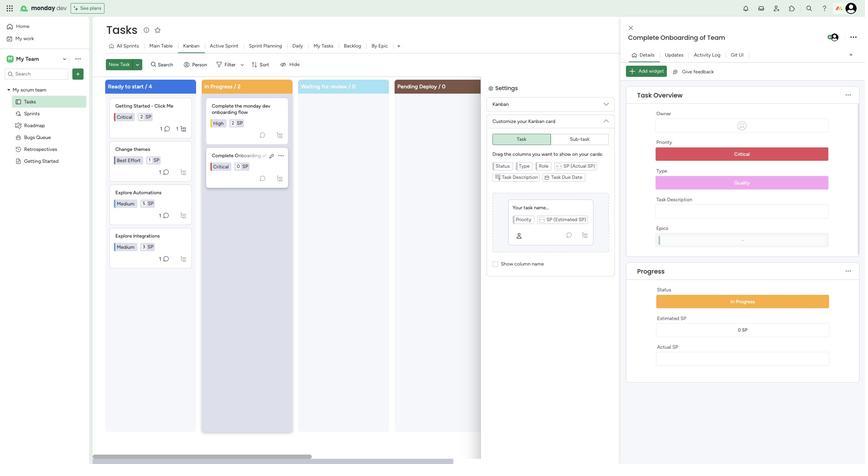 Task type: describe. For each thing, give the bounding box(es) containing it.
group containing task
[[493, 134, 609, 145]]

for
[[322, 83, 329, 90]]

1 horizontal spatial priority
[[657, 140, 673, 146]]

0 vertical spatial tasks
[[106, 22, 138, 38]]

column for sp
[[514, 276, 531, 282]]

1 vertical spatial critical
[[735, 151, 750, 157]]

queue
[[36, 134, 51, 140]]

bugs queue
[[24, 134, 51, 140]]

0 inside list box
[[237, 164, 240, 169]]

settings for -
[[496, 84, 518, 92]]

me
[[167, 103, 173, 109]]

critical for 2 sp
[[117, 114, 132, 120]]

best
[[117, 157, 127, 163]]

2 sub-task button from the top
[[551, 149, 609, 160]]

1 vertical spatial 0 sp
[[739, 328, 748, 333]]

waiting for review / 0
[[301, 83, 356, 90]]

give feedback
[[683, 69, 714, 75]]

on for sp
[[573, 151, 578, 157]]

add view image
[[398, 44, 401, 49]]

public board image
[[15, 98, 22, 105]]

the for - - sp (actual sp)
[[504, 151, 512, 157]]

due for sp
[[562, 174, 571, 180]]

the inside the complete the monday dev onboarding flow
[[235, 103, 242, 109]]

Complete Onboarding of Team field
[[627, 33, 827, 42]]

0 horizontal spatial monday
[[31, 4, 55, 12]]

1 for integrations
[[159, 256, 161, 262]]

1 horizontal spatial progress
[[638, 267, 665, 276]]

sp (actual sp)
[[564, 178, 595, 184]]

complete for complete the monday dev onboarding flow
[[212, 153, 234, 159]]

kanban button
[[178, 41, 205, 52]]

0 horizontal spatial priority
[[516, 217, 532, 223]]

m
[[8, 56, 12, 62]]

status inside main content
[[496, 163, 510, 169]]

getting started
[[24, 158, 59, 164]]

activity log
[[694, 52, 721, 58]]

1 sub-task button from the top
[[551, 134, 609, 145]]

1 your task name... from the top
[[513, 205, 549, 211]]

0 vertical spatial name...
[[534, 205, 549, 211]]

ready to start / 4
[[108, 83, 152, 90]]

1 vertical spatial card
[[546, 133, 555, 139]]

0 vertical spatial customize your kanban card
[[493, 118, 556, 124]]

columns for -
[[513, 151, 531, 157]]

show for sp (actual sp)
[[501, 276, 513, 282]]

new task
[[109, 62, 130, 68]]

1 horizontal spatial status
[[658, 287, 672, 293]]

add widget
[[639, 68, 665, 74]]

backlog button
[[339, 41, 367, 52]]

to for sp (actual sp)
[[554, 166, 558, 172]]

activity log button
[[689, 49, 726, 61]]

of inside list box
[[262, 153, 267, 159]]

show for (actual sp)
[[559, 166, 571, 172]]

cards: for sp (actual sp)
[[590, 166, 603, 172]]

work
[[23, 36, 34, 41]]

2 / from the left
[[234, 83, 236, 90]]

explore for explore integrations
[[115, 233, 132, 239]]

- - sp (actual sp)
[[557, 163, 596, 169]]

dapulse addbtn image
[[828, 35, 833, 40]]

task button
[[493, 134, 551, 145]]

sprint planning button
[[244, 41, 287, 52]]

0 horizontal spatial tasks
[[24, 99, 36, 105]]

2 vertical spatial description
[[668, 197, 693, 203]]

my work
[[15, 36, 34, 41]]

medium for automations
[[117, 201, 135, 207]]

2 vertical spatial task description
[[657, 197, 693, 203]]

started for getting started
[[42, 158, 59, 164]]

epic
[[379, 43, 388, 49]]

public board image
[[15, 158, 22, 165]]

cards: for - - sp (actual sp)
[[590, 151, 604, 157]]

git ui
[[731, 52, 744, 58]]

click
[[155, 103, 165, 109]]

daily
[[293, 43, 303, 49]]

workspace options image
[[75, 55, 81, 62]]

effort
[[128, 157, 141, 163]]

1 vertical spatial customize your kanban card
[[492, 133, 555, 139]]

Search field
[[156, 60, 177, 70]]

2 sp for /
[[140, 114, 151, 120]]

of inside field
[[700, 33, 706, 42]]

give feedback button
[[670, 66, 717, 77]]

search everything image
[[806, 5, 813, 12]]

see
[[80, 5, 89, 11]]

waiting
[[301, 83, 321, 90]]

review
[[331, 83, 347, 90]]

apps image
[[789, 5, 796, 12]]

integrations
[[133, 233, 160, 239]]

3
[[143, 244, 145, 250]]

complete onboarding of team inside field
[[629, 33, 726, 42]]

hide button
[[276, 59, 304, 70]]

see plans
[[80, 5, 101, 11]]

explore for explore automations
[[115, 190, 132, 196]]

2 sp for 2
[[232, 120, 243, 126]]

sort button
[[249, 59, 273, 70]]

my for my scrum team
[[13, 87, 19, 93]]

1 for themes
[[159, 169, 161, 175]]

sort
[[260, 62, 269, 68]]

all sprints button
[[106, 41, 144, 52]]

home button
[[4, 21, 75, 32]]

show column name for sp (actual sp)
[[501, 276, 544, 282]]

select product image
[[6, 5, 13, 12]]

estimated sp
[[658, 316, 687, 322]]

scrum
[[21, 87, 34, 93]]

git ui button
[[726, 49, 749, 61]]

my scrum team
[[13, 87, 46, 93]]

person
[[192, 62, 207, 68]]

sp) down - - sp (actual sp)
[[588, 178, 595, 184]]

1 horizontal spatial options image
[[851, 33, 857, 42]]

epics
[[657, 226, 669, 232]]

main table
[[150, 43, 173, 49]]

kanban inside button
[[183, 43, 200, 49]]

start
[[132, 83, 144, 90]]

actual
[[658, 345, 672, 350]]

list box for in progress
[[206, 95, 289, 188]]

sub-task for 1st "sub-task" button
[[570, 136, 590, 142]]

add
[[639, 68, 648, 74]]

log
[[713, 52, 721, 58]]

medium for integrations
[[117, 244, 135, 250]]

retrospectives
[[24, 146, 57, 152]]

getting for getting started
[[24, 158, 41, 164]]

planning
[[264, 43, 282, 49]]

0 vertical spatial customize
[[493, 118, 516, 124]]

1 vertical spatial (actual
[[571, 178, 586, 184]]

roadmap
[[24, 123, 45, 129]]

my for my tasks
[[314, 43, 321, 49]]

to for - - sp (actual sp)
[[554, 151, 559, 157]]

pending
[[398, 83, 418, 90]]

details
[[640, 52, 655, 58]]

due for (actual sp)
[[562, 189, 571, 195]]

hide
[[290, 62, 300, 68]]

date for (actual sp)
[[572, 189, 582, 195]]

new
[[109, 62, 119, 68]]

help image
[[822, 5, 829, 12]]

1 for started
[[160, 126, 162, 132]]

active sprint
[[210, 43, 239, 49]]

the for sp (actual sp)
[[504, 166, 511, 172]]

progress for in progress / 2
[[211, 83, 233, 90]]

0 horizontal spatial onboarding
[[235, 153, 261, 159]]

1 sp
[[149, 157, 159, 163]]

add view image
[[850, 52, 853, 58]]

2 sprint from the left
[[249, 43, 262, 49]]

in for in progress / 2
[[205, 83, 209, 90]]

4
[[149, 83, 152, 90]]

person button
[[181, 59, 211, 70]]

drag the columns you want to show on your cards: for sp
[[492, 166, 603, 172]]

quality
[[735, 180, 750, 186]]

v2 search image
[[151, 61, 156, 69]]

activity
[[694, 52, 711, 58]]

1 vertical spatial name...
[[534, 220, 549, 226]]

add to favorites image
[[154, 26, 161, 33]]

0 vertical spatial to
[[125, 83, 131, 90]]

drag for sp
[[492, 166, 503, 172]]

show for - - sp (actual sp)
[[501, 261, 514, 267]]

angle down image
[[136, 62, 139, 67]]

sprints inside 'button'
[[124, 43, 139, 49]]

change
[[115, 146, 133, 152]]

main
[[150, 43, 160, 49]]

1 for automations
[[159, 213, 161, 219]]

sp) up sp (actual sp)
[[588, 163, 596, 169]]

0 vertical spatial card
[[546, 118, 556, 124]]

2 for ready to start / 4
[[140, 114, 143, 120]]

ui
[[739, 52, 744, 58]]

want for sp
[[542, 166, 552, 172]]

active sprint button
[[205, 41, 244, 52]]

backlog
[[344, 43, 361, 49]]

3 / from the left
[[349, 83, 351, 90]]

owner
[[657, 111, 672, 117]]

daily button
[[287, 41, 309, 52]]

sp) up (estimated sp)
[[579, 217, 587, 223]]



Task type: locate. For each thing, give the bounding box(es) containing it.
0 vertical spatial sub-task button
[[551, 134, 609, 145]]

0 vertical spatial 0 sp
[[237, 164, 248, 169]]

0 vertical spatial on
[[573, 151, 578, 157]]

date down sp (actual sp)
[[572, 189, 582, 195]]

add widget button
[[626, 66, 667, 77]]

sprints inside list box
[[24, 111, 40, 117]]

onboarding
[[212, 109, 237, 115]]

date down - - sp (actual sp)
[[572, 174, 583, 180]]

1 vertical spatial columns
[[513, 166, 531, 172]]

drag for -
[[493, 151, 503, 157]]

column
[[515, 261, 531, 267], [514, 276, 531, 282]]

1 vertical spatial explore
[[115, 233, 132, 239]]

my for my team
[[16, 55, 24, 62]]

you up 'role'
[[533, 151, 541, 157]]

0 horizontal spatial sprints
[[24, 111, 40, 117]]

0 horizontal spatial sprint
[[225, 43, 239, 49]]

drag the columns you want to show on your cards: for -
[[493, 151, 604, 157]]

description for sp (actual sp)
[[513, 189, 538, 195]]

notifications image
[[743, 5, 750, 12]]

sub- for 1st "sub-task" button from the bottom
[[570, 151, 581, 157]]

2 horizontal spatial progress
[[736, 299, 755, 305]]

card up task 'button'
[[546, 118, 556, 124]]

due down - - sp (actual sp)
[[562, 174, 571, 180]]

monday up flow
[[243, 103, 261, 109]]

complete up onboarding
[[212, 103, 234, 109]]

name for sp
[[532, 276, 544, 282]]

1 vertical spatial you
[[532, 166, 540, 172]]

2 vertical spatial the
[[504, 166, 511, 172]]

column for -
[[515, 261, 531, 267]]

task due date
[[552, 174, 583, 180], [551, 189, 582, 195]]

my team
[[16, 55, 39, 62]]

0 horizontal spatial in
[[205, 83, 209, 90]]

onboarding inside field
[[661, 33, 699, 42]]

2 dapulse dropdown down arrow image from the top
[[604, 116, 609, 123]]

monday up home button
[[31, 4, 55, 12]]

onboarding left edit card icon
[[235, 153, 261, 159]]

inbox image
[[758, 5, 765, 12]]

getting for getting started - click me
[[115, 103, 132, 109]]

1 horizontal spatial onboarding
[[661, 33, 699, 42]]

in inside row group
[[205, 83, 209, 90]]

feedback
[[694, 69, 714, 75]]

maria williams image
[[831, 33, 840, 42]]

in progress / 2
[[205, 83, 241, 90]]

drag the columns you want to show on your cards: up 'role'
[[493, 151, 604, 157]]

0 vertical spatial you
[[533, 151, 541, 157]]

task due date for (actual sp)
[[551, 189, 582, 195]]

1 horizontal spatial list box
[[109, 95, 192, 268]]

0 sp
[[237, 164, 248, 169], [739, 328, 748, 333]]

options image
[[851, 33, 857, 42], [75, 70, 81, 77]]

show column name for - - sp (actual sp)
[[501, 261, 544, 267]]

you down task 'button'
[[532, 166, 540, 172]]

progress for in progress
[[736, 299, 755, 305]]

2 your task name... from the top
[[513, 220, 549, 226]]

filter button
[[214, 59, 247, 70]]

0 vertical spatial drag
[[493, 151, 503, 157]]

1 horizontal spatial team
[[268, 153, 280, 159]]

option
[[0, 84, 89, 85]]

due down sp (actual sp)
[[562, 189, 571, 195]]

getting inside row group
[[115, 103, 132, 109]]

2 sp down flow
[[232, 120, 243, 126]]

complete
[[629, 33, 659, 42], [212, 103, 234, 109], [212, 153, 234, 159]]

filter
[[225, 62, 236, 68]]

started
[[134, 103, 150, 109], [42, 158, 59, 164]]

2 down arrow down "icon"
[[238, 83, 241, 90]]

date for sp
[[572, 174, 583, 180]]

you for sp
[[532, 166, 540, 172]]

on up sp (actual sp)
[[572, 166, 578, 172]]

1 sprint from the left
[[225, 43, 239, 49]]

2 vertical spatial tasks
[[24, 99, 36, 105]]

0 vertical spatial critical
[[117, 114, 132, 120]]

show up sp (actual sp)
[[559, 166, 571, 172]]

task due date for sp
[[552, 174, 583, 180]]

date
[[572, 174, 583, 180], [572, 189, 582, 195]]

1 horizontal spatial tasks
[[106, 22, 138, 38]]

customize your kanban card
[[493, 118, 556, 124], [492, 133, 555, 139]]

1 / from the left
[[145, 83, 147, 90]]

active
[[210, 43, 224, 49]]

0 vertical spatial complete onboarding of team
[[629, 33, 726, 42]]

list box containing getting started - click me
[[109, 95, 192, 268]]

by epic button
[[367, 41, 394, 52]]

1 vertical spatial show column name
[[501, 276, 544, 282]]

0 vertical spatial drag the columns you want to show on your cards:
[[493, 151, 604, 157]]

maria williams image
[[846, 3, 857, 14]]

name for -
[[532, 261, 544, 267]]

all
[[117, 43, 122, 49]]

show for sp
[[560, 151, 571, 157]]

1 vertical spatial getting
[[24, 158, 41, 164]]

getting started - click me
[[115, 103, 173, 109]]

complete onboarding of team inside row group
[[212, 153, 280, 159]]

0 vertical spatial your
[[513, 205, 523, 211]]

overview
[[654, 91, 683, 100]]

workspace image
[[7, 55, 14, 63]]

0 vertical spatial your task name...
[[513, 205, 549, 211]]

1 horizontal spatial getting
[[115, 103, 132, 109]]

0 vertical spatial onboarding
[[661, 33, 699, 42]]

workspace selection element
[[7, 55, 40, 63]]

cards:
[[590, 151, 604, 157], [590, 166, 603, 172]]

name...
[[534, 205, 549, 211], [534, 220, 549, 226]]

my left work
[[15, 36, 22, 41]]

Tasks field
[[105, 22, 139, 38]]

options image down workspace options icon
[[75, 70, 81, 77]]

columns left 'role'
[[513, 166, 531, 172]]

0 horizontal spatial team
[[25, 55, 39, 62]]

(estimated down - - sp (estimated sp)
[[554, 232, 578, 238]]

my for my work
[[15, 36, 22, 41]]

2 vertical spatial to
[[554, 166, 558, 172]]

1 vertical spatial priority
[[516, 217, 532, 223]]

1 vertical spatial drag the columns you want to show on your cards:
[[492, 166, 603, 172]]

1 vertical spatial sub-
[[570, 151, 581, 157]]

change themes
[[115, 146, 150, 152]]

list box containing my scrum team
[[0, 83, 89, 262]]

more dots image
[[846, 93, 851, 98]]

0 vertical spatial show
[[560, 151, 571, 157]]

2 sub-task from the top
[[570, 151, 590, 157]]

see plans button
[[71, 3, 105, 14]]

0 vertical spatial (actual
[[571, 163, 587, 169]]

2 medium from the top
[[117, 244, 135, 250]]

1 vertical spatial started
[[42, 158, 59, 164]]

2 your from the top
[[513, 220, 523, 226]]

columns down task 'button'
[[513, 151, 531, 157]]

complete down high
[[212, 153, 234, 159]]

0
[[352, 83, 356, 90], [442, 83, 446, 90], [237, 164, 240, 169], [739, 328, 741, 333]]

0 horizontal spatial getting
[[24, 158, 41, 164]]

0 horizontal spatial started
[[42, 158, 59, 164]]

medium down explore automations at the top left of page
[[117, 201, 135, 207]]

dapulse dropdown down arrow image for customize your kanban card
[[604, 116, 609, 123]]

dev
[[57, 4, 67, 12], [262, 103, 271, 109]]

0 horizontal spatial of
[[262, 153, 267, 159]]

1 horizontal spatial 2 sp
[[232, 120, 243, 126]]

complete inside the complete the monday dev onboarding flow
[[212, 103, 234, 109]]

/ down filter
[[234, 83, 236, 90]]

1 vertical spatial due
[[562, 189, 571, 195]]

task inside group
[[581, 136, 590, 142]]

0 vertical spatial task description
[[502, 174, 538, 180]]

1 vertical spatial customize
[[492, 133, 516, 139]]

1 vertical spatial status
[[658, 287, 672, 293]]

team inside workspace selection element
[[25, 55, 39, 62]]

1 vertical spatial 2
[[140, 114, 143, 120]]

themes
[[134, 146, 150, 152]]

sprints right all
[[124, 43, 139, 49]]

2 sub- from the top
[[570, 151, 581, 157]]

0 vertical spatial explore
[[115, 190, 132, 196]]

1 sub- from the top
[[570, 136, 581, 142]]

2 horizontal spatial list box
[[206, 95, 289, 188]]

0 horizontal spatial critical
[[117, 114, 132, 120]]

task inside 'button'
[[517, 136, 527, 142]]

my right workspace icon
[[16, 55, 24, 62]]

0 vertical spatial getting
[[115, 103, 132, 109]]

estimated
[[658, 316, 680, 322]]

of up activity
[[700, 33, 706, 42]]

0 vertical spatial complete
[[629, 33, 659, 42]]

sprint right active
[[225, 43, 239, 49]]

(actual up sp (actual sp)
[[571, 163, 587, 169]]

(actual down - - sp (actual sp)
[[571, 178, 586, 184]]

dapulse dropdown down arrow image
[[604, 102, 609, 109], [604, 116, 609, 123]]

/ left 4
[[145, 83, 147, 90]]

by epic
[[372, 43, 388, 49]]

0 vertical spatial dev
[[57, 4, 67, 12]]

1 vertical spatial medium
[[117, 244, 135, 250]]

0 horizontal spatial 2 sp
[[140, 114, 151, 120]]

1 (estimated from the top
[[554, 217, 578, 223]]

0 vertical spatial 2
[[238, 83, 241, 90]]

1 horizontal spatial type
[[657, 168, 668, 174]]

0 horizontal spatial progress
[[211, 83, 233, 90]]

cards: up - - sp (actual sp)
[[590, 151, 604, 157]]

1 vertical spatial name
[[532, 276, 544, 282]]

more dots image
[[846, 269, 851, 274]]

close image
[[629, 25, 633, 31]]

complete inside field
[[629, 33, 659, 42]]

pending deploy / 0
[[398, 83, 446, 90]]

task inside button
[[120, 62, 130, 68]]

2 vertical spatial progress
[[736, 299, 755, 305]]

sprint planning
[[249, 43, 282, 49]]

main table button
[[144, 41, 178, 52]]

0 vertical spatial (estimated
[[554, 217, 578, 223]]

sp)
[[588, 163, 596, 169], [588, 178, 595, 184], [579, 217, 587, 223], [579, 232, 586, 238]]

sub-task inside group
[[570, 136, 590, 142]]

invite members image
[[774, 5, 781, 12]]

1 vertical spatial task due date
[[551, 189, 582, 195]]

group
[[493, 134, 609, 145]]

0 vertical spatial date
[[572, 174, 583, 180]]

priority
[[657, 140, 673, 146], [516, 217, 532, 223]]

drag the columns you want to show on your cards: up sp (actual sp)
[[492, 166, 603, 172]]

0 vertical spatial name
[[532, 261, 544, 267]]

plans
[[90, 5, 101, 11]]

2 down getting started - click me
[[140, 114, 143, 120]]

1 vertical spatial 2 sp
[[232, 120, 243, 126]]

you for -
[[533, 151, 541, 157]]

git
[[731, 52, 738, 58]]

status up estimated
[[658, 287, 672, 293]]

task description
[[502, 174, 538, 180], [502, 189, 538, 195], [657, 197, 693, 203]]

1 vertical spatial complete
[[212, 103, 234, 109]]

1 vertical spatial on
[[572, 166, 578, 172]]

to right 'role'
[[554, 166, 558, 172]]

want left - - sp (actual sp)
[[542, 166, 552, 172]]

1 vertical spatial sub-task
[[570, 151, 590, 157]]

5 sp
[[143, 201, 154, 207]]

tasks left backlog
[[322, 43, 334, 49]]

settings for sp
[[495, 95, 518, 103]]

Search in workspace field
[[15, 70, 58, 78]]

complete for in progress
[[212, 103, 234, 109]]

2 sp
[[140, 114, 151, 120], [232, 120, 243, 126]]

details button
[[629, 49, 660, 61]]

my right "caret down" image
[[13, 87, 19, 93]]

2 sp down getting started - click me
[[140, 114, 151, 120]]

sp) down - - sp (estimated sp)
[[579, 232, 586, 238]]

1 vertical spatial sprints
[[24, 111, 40, 117]]

0 horizontal spatial dev
[[57, 4, 67, 12]]

show up - - sp (actual sp)
[[560, 151, 571, 157]]

settings
[[496, 84, 518, 92], [495, 95, 518, 103]]

tasks up all
[[106, 22, 138, 38]]

0 vertical spatial columns
[[513, 151, 531, 157]]

task description for sp
[[502, 189, 538, 195]]

your task name...
[[513, 205, 549, 211], [513, 220, 549, 226]]

caret down image
[[7, 87, 10, 92]]

/ right 'deploy'
[[439, 83, 441, 90]]

1 your from the top
[[513, 205, 523, 211]]

1 vertical spatial dapulse dropdown down arrow image
[[604, 116, 609, 123]]

2 vertical spatial 2
[[232, 120, 235, 126]]

columns for sp
[[513, 166, 531, 172]]

1 horizontal spatial 2
[[232, 120, 235, 126]]

card up 'role'
[[546, 133, 555, 139]]

task description for -
[[502, 174, 538, 180]]

0 vertical spatial monday
[[31, 4, 55, 12]]

sub-task for 1st "sub-task" button from the bottom
[[570, 151, 590, 157]]

(actual
[[571, 163, 587, 169], [571, 178, 586, 184]]

my right daily
[[314, 43, 321, 49]]

task due date down - - sp (actual sp)
[[552, 174, 583, 180]]

2 for in progress / 2
[[232, 120, 235, 126]]

4 / from the left
[[439, 83, 441, 90]]

-
[[151, 103, 153, 109], [557, 163, 559, 169], [560, 163, 562, 169], [540, 217, 542, 223], [543, 217, 545, 223], [743, 238, 744, 243]]

to up - - sp (actual sp)
[[554, 151, 559, 157]]

2 horizontal spatial 2
[[238, 83, 241, 90]]

status down task 'button'
[[496, 163, 510, 169]]

sub- for 1st "sub-task" button
[[570, 136, 581, 142]]

monday dev
[[31, 4, 67, 12]]

customize
[[493, 118, 516, 124], [492, 133, 516, 139]]

team inside field
[[708, 33, 726, 42]]

options image up add view icon in the top right of the page
[[851, 33, 857, 42]]

cards: up sp (actual sp)
[[590, 166, 603, 172]]

0 vertical spatial team
[[708, 33, 726, 42]]

getting right public board image
[[24, 158, 41, 164]]

dapulse drag 2 image
[[622, 233, 624, 241]]

complete down close icon
[[629, 33, 659, 42]]

my
[[15, 36, 22, 41], [314, 43, 321, 49], [16, 55, 24, 62], [13, 87, 19, 93]]

type inside main content
[[519, 163, 530, 169]]

all sprints
[[117, 43, 139, 49]]

started left click
[[134, 103, 150, 109]]

1 vertical spatial monday
[[243, 103, 261, 109]]

0 vertical spatial of
[[700, 33, 706, 42]]

my work button
[[4, 33, 75, 44]]

flow
[[238, 109, 248, 115]]

widget
[[649, 68, 665, 74]]

0 horizontal spatial options image
[[75, 70, 81, 77]]

dapulse dropdown down arrow image for kanban
[[604, 102, 609, 109]]

show board description image
[[142, 27, 151, 34]]

0 horizontal spatial complete onboarding of team
[[212, 153, 280, 159]]

team
[[708, 33, 726, 42], [25, 55, 39, 62], [268, 153, 280, 159]]

complete the monday dev onboarding flow
[[212, 103, 272, 115]]

1 explore from the top
[[115, 190, 132, 196]]

in for in progress
[[731, 299, 735, 305]]

/ right review
[[349, 83, 351, 90]]

getting down the ready to start / 4
[[115, 103, 132, 109]]

2 down onboarding
[[232, 120, 235, 126]]

explore left 'integrations'
[[115, 233, 132, 239]]

started for getting started - click me
[[134, 103, 150, 109]]

sub- inside group
[[570, 136, 581, 142]]

deploy
[[420, 83, 437, 90]]

1 sub-task from the top
[[570, 136, 590, 142]]

dev inside the complete the monday dev onboarding flow
[[262, 103, 271, 109]]

started down retrospectives
[[42, 158, 59, 164]]

explore left automations
[[115, 190, 132, 196]]

0 vertical spatial column
[[515, 261, 531, 267]]

row group containing ready to start
[[104, 80, 780, 455]]

edit card image
[[269, 153, 275, 159]]

on up - - sp (actual sp)
[[573, 151, 578, 157]]

want
[[542, 151, 553, 157], [542, 166, 552, 172]]

updates button
[[660, 49, 689, 61]]

onboarding up updates
[[661, 33, 699, 42]]

1 horizontal spatial started
[[134, 103, 150, 109]]

list box for ready to start
[[109, 95, 192, 268]]

tasks right public board icon
[[24, 99, 36, 105]]

of left edit card icon
[[262, 153, 267, 159]]

monday inside the complete the monday dev onboarding flow
[[243, 103, 261, 109]]

1 vertical spatial dev
[[262, 103, 271, 109]]

0 sp inside list box
[[237, 164, 248, 169]]

/
[[145, 83, 147, 90], [234, 83, 236, 90], [349, 83, 351, 90], [439, 83, 441, 90]]

3 sp
[[143, 244, 154, 250]]

0 horizontal spatial type
[[519, 163, 530, 169]]

arrow down image
[[238, 61, 247, 69]]

due
[[562, 174, 571, 180], [562, 189, 571, 195]]

- inside list box
[[151, 103, 153, 109]]

want up 'role'
[[542, 151, 553, 157]]

by
[[372, 43, 377, 49]]

task due date down sp (actual sp)
[[551, 189, 582, 195]]

tasks inside button
[[322, 43, 334, 49]]

bugs
[[24, 134, 35, 140]]

progress inside row group
[[211, 83, 233, 90]]

on for (actual sp)
[[572, 166, 578, 172]]

(estimated up (estimated sp)
[[554, 217, 578, 223]]

description for - - sp (actual sp)
[[513, 174, 538, 180]]

1 vertical spatial cards:
[[590, 166, 603, 172]]

show
[[501, 261, 514, 267], [501, 276, 513, 282]]

critical
[[117, 114, 132, 120], [735, 151, 750, 157], [213, 164, 229, 170]]

2 (estimated from the top
[[554, 232, 578, 238]]

list box containing complete the monday dev onboarding flow
[[206, 95, 289, 188]]

main content containing settings
[[93, 76, 780, 465]]

task overview
[[638, 91, 683, 100]]

1 horizontal spatial sprints
[[124, 43, 139, 49]]

sprint left planning
[[249, 43, 262, 49]]

want for -
[[542, 151, 553, 157]]

sprints
[[124, 43, 139, 49], [24, 111, 40, 117]]

0 vertical spatial show
[[501, 261, 514, 267]]

sprints up roadmap
[[24, 111, 40, 117]]

1 vertical spatial sub-task button
[[551, 149, 609, 160]]

explore integrations
[[115, 233, 160, 239]]

0 vertical spatial want
[[542, 151, 553, 157]]

automations
[[133, 190, 162, 196]]

my inside workspace selection element
[[16, 55, 24, 62]]

0 vertical spatial settings
[[496, 84, 518, 92]]

your
[[518, 118, 527, 124], [517, 133, 527, 139], [579, 151, 589, 157], [579, 166, 589, 172]]

table
[[161, 43, 173, 49]]

best effort
[[117, 157, 141, 163]]

1 horizontal spatial of
[[700, 33, 706, 42]]

onboarding
[[661, 33, 699, 42], [235, 153, 261, 159]]

columns
[[513, 151, 531, 157], [513, 166, 531, 172]]

list box
[[0, 83, 89, 262], [109, 95, 192, 268], [206, 95, 289, 188]]

my tasks
[[314, 43, 334, 49]]

complete onboarding of team
[[629, 33, 726, 42], [212, 153, 280, 159]]

1 medium from the top
[[117, 201, 135, 207]]

main content
[[93, 76, 780, 465]]

row group
[[104, 80, 780, 455]]

critical for 0 sp
[[213, 164, 229, 170]]

2 explore from the top
[[115, 233, 132, 239]]

1 vertical spatial settings
[[495, 95, 518, 103]]

drag
[[493, 151, 503, 157], [492, 166, 503, 172]]

1 dapulse dropdown down arrow image from the top
[[604, 102, 609, 109]]

medium down explore integrations
[[117, 244, 135, 250]]

to left start
[[125, 83, 131, 90]]



Task type: vqa. For each thing, say whether or not it's contained in the screenshot.
sum corresponding to 0
no



